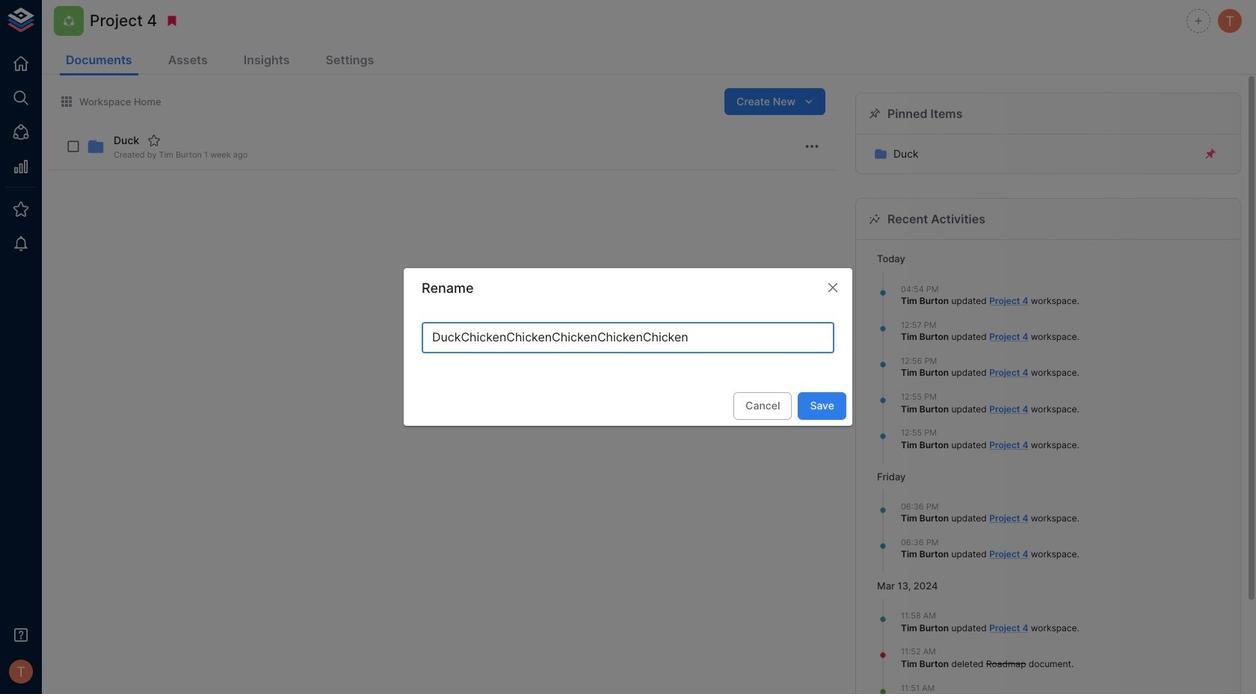 Task type: vqa. For each thing, say whether or not it's contained in the screenshot.
from:
no



Task type: locate. For each thing, give the bounding box(es) containing it.
remove bookmark image
[[166, 14, 179, 28]]

favorite image
[[147, 134, 161, 147]]

dialog
[[404, 269, 853, 426]]



Task type: describe. For each thing, give the bounding box(es) containing it.
unpin image
[[1204, 147, 1218, 161]]

Enter Title text field
[[422, 323, 835, 354]]



